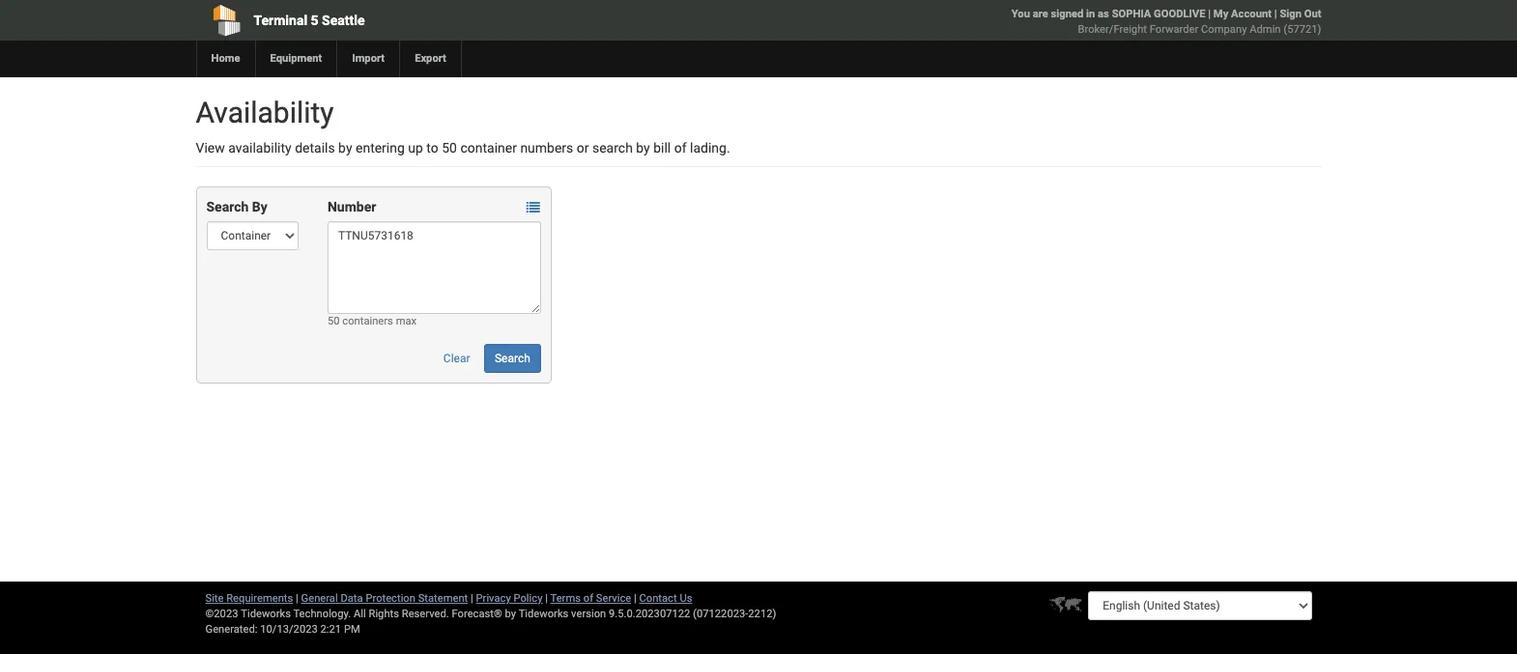 Task type: locate. For each thing, give the bounding box(es) containing it.
| left my
[[1208, 8, 1211, 20]]

as
[[1098, 8, 1109, 20]]

1 horizontal spatial 50
[[442, 140, 457, 156]]

0 horizontal spatial search
[[206, 199, 249, 215]]

search
[[206, 199, 249, 215], [495, 352, 530, 365]]

my account link
[[1214, 8, 1272, 20]]

by right details
[[338, 140, 352, 156]]

home
[[211, 52, 240, 65]]

in
[[1086, 8, 1095, 20]]

broker/freight
[[1078, 23, 1147, 36]]

9.5.0.202307122
[[609, 608, 690, 620]]

1 horizontal spatial by
[[505, 608, 516, 620]]

import link
[[337, 41, 399, 77]]

search inside button
[[495, 352, 530, 365]]

|
[[1208, 8, 1211, 20], [1274, 8, 1277, 20], [296, 592, 298, 605], [471, 592, 473, 605], [545, 592, 548, 605], [634, 592, 637, 605]]

| left sign
[[1274, 8, 1277, 20]]

| up forecast®
[[471, 592, 473, 605]]

by left bill
[[636, 140, 650, 156]]

availability
[[228, 140, 292, 156]]

rights
[[369, 608, 399, 620]]

service
[[596, 592, 631, 605]]

by down privacy policy link
[[505, 608, 516, 620]]

search
[[592, 140, 633, 156]]

contact
[[639, 592, 677, 605]]

all
[[354, 608, 366, 620]]

50 left containers
[[328, 315, 340, 328]]

©2023 tideworks
[[205, 608, 291, 620]]

0 vertical spatial of
[[674, 140, 687, 156]]

of up version
[[583, 592, 593, 605]]

of right bill
[[674, 140, 687, 156]]

generated:
[[205, 623, 258, 636]]

of
[[674, 140, 687, 156], [583, 592, 593, 605]]

0 horizontal spatial of
[[583, 592, 593, 605]]

terminal 5 seattle link
[[196, 0, 648, 41]]

sign
[[1280, 8, 1302, 20]]

sign out link
[[1280, 8, 1322, 20]]

max
[[396, 315, 417, 328]]

up
[[408, 140, 423, 156]]

of inside site requirements | general data protection statement | privacy policy | terms of service | contact us ©2023 tideworks technology. all rights reserved. forecast® by tideworks version 9.5.0.202307122 (07122023-2212) generated: 10/13/2023 2:21 pm
[[583, 592, 593, 605]]

home link
[[196, 41, 255, 77]]

equipment link
[[255, 41, 337, 77]]

export
[[415, 52, 446, 65]]

site
[[205, 592, 224, 605]]

1 horizontal spatial of
[[674, 140, 687, 156]]

export link
[[399, 41, 461, 77]]

1 vertical spatial 50
[[328, 315, 340, 328]]

1 vertical spatial search
[[495, 352, 530, 365]]

you are signed in as sophia goodlive | my account | sign out broker/freight forwarder company admin (57721)
[[1012, 8, 1322, 36]]

or
[[577, 140, 589, 156]]

search right the "clear" button
[[495, 352, 530, 365]]

50 containers max
[[328, 315, 417, 328]]

terminal
[[254, 13, 307, 28]]

view availability details by entering up to 50 container numbers or search by bill of lading.
[[196, 140, 730, 156]]

10/13/2023
[[260, 623, 318, 636]]

container
[[460, 140, 517, 156]]

| left general
[[296, 592, 298, 605]]

show list image
[[527, 201, 540, 215]]

50 right to
[[442, 140, 457, 156]]

5
[[311, 13, 319, 28]]

search left by
[[206, 199, 249, 215]]

(07122023-
[[693, 608, 748, 620]]

(57721)
[[1284, 23, 1322, 36]]

0 vertical spatial search
[[206, 199, 249, 215]]

company
[[1201, 23, 1247, 36]]

contact us link
[[639, 592, 692, 605]]

by
[[338, 140, 352, 156], [636, 140, 650, 156], [505, 608, 516, 620]]

by inside site requirements | general data protection statement | privacy policy | terms of service | contact us ©2023 tideworks technology. all rights reserved. forecast® by tideworks version 9.5.0.202307122 (07122023-2212) generated: 10/13/2023 2:21 pm
[[505, 608, 516, 620]]

50
[[442, 140, 457, 156], [328, 315, 340, 328]]

1 horizontal spatial search
[[495, 352, 530, 365]]

import
[[352, 52, 385, 65]]

to
[[427, 140, 439, 156]]

1 vertical spatial of
[[583, 592, 593, 605]]

forecast®
[[452, 608, 502, 620]]

sophia
[[1112, 8, 1151, 20]]



Task type: describe. For each thing, give the bounding box(es) containing it.
data
[[341, 592, 363, 605]]

terms
[[550, 592, 581, 605]]

you
[[1012, 8, 1030, 20]]

site requirements | general data protection statement | privacy policy | terms of service | contact us ©2023 tideworks technology. all rights reserved. forecast® by tideworks version 9.5.0.202307122 (07122023-2212) generated: 10/13/2023 2:21 pm
[[205, 592, 776, 636]]

search for search
[[495, 352, 530, 365]]

Number text field
[[328, 221, 541, 314]]

signed
[[1051, 8, 1084, 20]]

0 vertical spatial 50
[[442, 140, 457, 156]]

version
[[571, 608, 606, 620]]

requirements
[[226, 592, 293, 605]]

numbers
[[520, 140, 573, 156]]

details
[[295, 140, 335, 156]]

2 horizontal spatial by
[[636, 140, 650, 156]]

statement
[[418, 592, 468, 605]]

are
[[1033, 8, 1048, 20]]

by
[[252, 199, 267, 215]]

view
[[196, 140, 225, 156]]

technology.
[[293, 608, 351, 620]]

search for search by
[[206, 199, 249, 215]]

| up 9.5.0.202307122
[[634, 592, 637, 605]]

0 horizontal spatial by
[[338, 140, 352, 156]]

protection
[[366, 592, 415, 605]]

out
[[1304, 8, 1322, 20]]

goodlive
[[1154, 8, 1206, 20]]

number
[[328, 199, 376, 215]]

general
[[301, 592, 338, 605]]

0 horizontal spatial 50
[[328, 315, 340, 328]]

search button
[[484, 344, 541, 373]]

terms of service link
[[550, 592, 631, 605]]

equipment
[[270, 52, 322, 65]]

clear
[[443, 352, 470, 365]]

search by
[[206, 199, 267, 215]]

reserved.
[[402, 608, 449, 620]]

privacy
[[476, 592, 511, 605]]

forwarder
[[1150, 23, 1199, 36]]

bill
[[653, 140, 671, 156]]

clear button
[[433, 344, 481, 373]]

site requirements link
[[205, 592, 293, 605]]

terminal 5 seattle
[[254, 13, 365, 28]]

availability
[[196, 96, 334, 130]]

containers
[[342, 315, 393, 328]]

seattle
[[322, 13, 365, 28]]

us
[[680, 592, 692, 605]]

entering
[[356, 140, 405, 156]]

pm
[[344, 623, 360, 636]]

account
[[1231, 8, 1272, 20]]

my
[[1214, 8, 1229, 20]]

tideworks
[[519, 608, 569, 620]]

| up tideworks
[[545, 592, 548, 605]]

lading.
[[690, 140, 730, 156]]

privacy policy link
[[476, 592, 543, 605]]

2212)
[[748, 608, 776, 620]]

general data protection statement link
[[301, 592, 468, 605]]

policy
[[514, 592, 543, 605]]

2:21
[[320, 623, 341, 636]]

admin
[[1250, 23, 1281, 36]]



Task type: vqa. For each thing, say whether or not it's contained in the screenshot.
2:31
no



